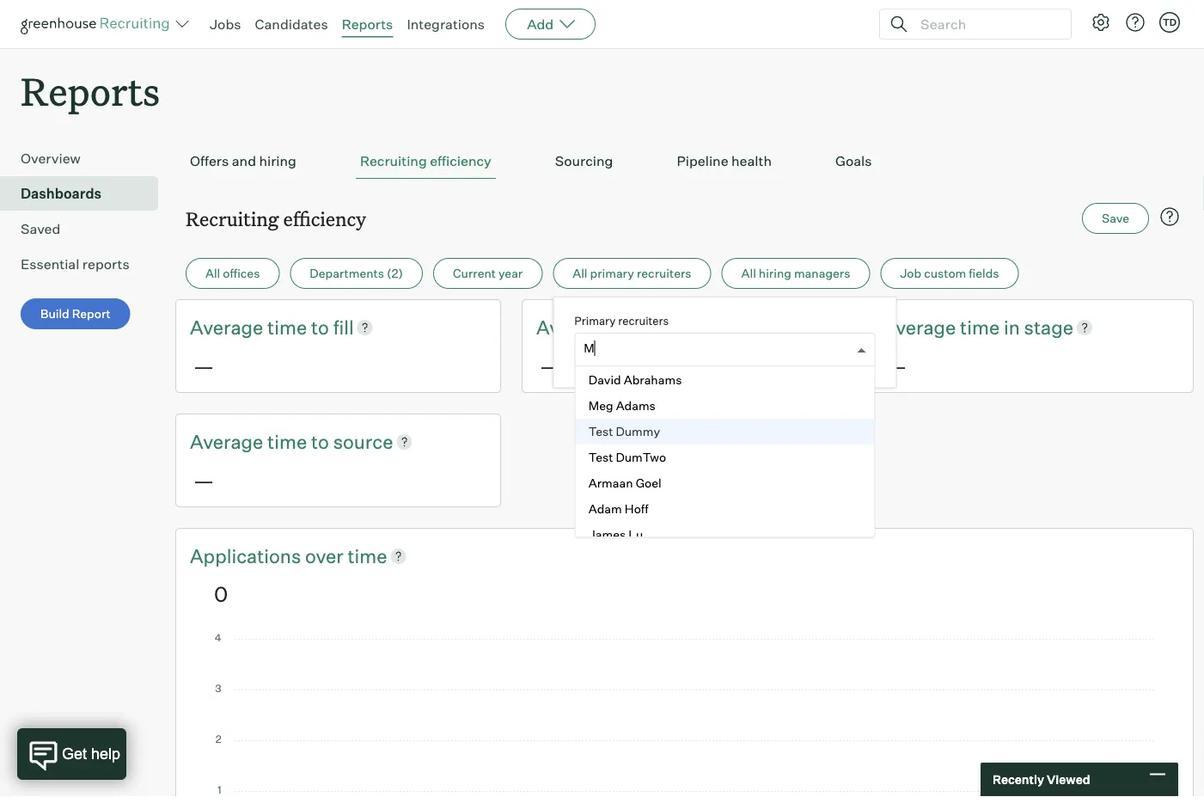 Task type: vqa. For each thing, say whether or not it's contained in the screenshot.
leftmost A
no



Task type: locate. For each thing, give the bounding box(es) containing it.
average for stage
[[883, 315, 957, 339]]

to link
[[311, 314, 333, 341], [658, 314, 680, 341], [311, 428, 333, 455]]

time up david abrahams
[[614, 315, 654, 339]]

0 horizontal spatial recruiting
[[186, 206, 279, 231]]

test dummy
[[588, 424, 660, 439]]

efficiency
[[430, 152, 492, 170], [283, 206, 366, 231]]

test dumtwo option
[[576, 444, 875, 470]]

reports right candidates link
[[342, 15, 393, 33]]

recruiters down all primary recruiters button
[[619, 314, 669, 327]]

stage link
[[1025, 314, 1074, 341]]

to link for source
[[311, 428, 333, 455]]

None field
[[584, 334, 596, 366]]

0 vertical spatial recruiting
[[360, 152, 427, 170]]

reports link
[[342, 15, 393, 33]]

departments (2)
[[310, 266, 403, 281]]

test dummy option
[[576, 419, 875, 444]]

build
[[40, 306, 69, 321]]

in
[[1004, 315, 1021, 339]]

all left primary
[[573, 266, 588, 281]]

1 vertical spatial hiring
[[759, 266, 792, 281]]

all left managers
[[742, 266, 757, 281]]

1 all from the left
[[206, 266, 220, 281]]

1 vertical spatial recruiting
[[186, 206, 279, 231]]

recruiting inside button
[[360, 152, 427, 170]]

to left fill
[[311, 315, 329, 339]]

recruiting
[[360, 152, 427, 170], [186, 206, 279, 231]]

time link right the over
[[348, 542, 387, 569]]

1 test from the top
[[588, 424, 613, 439]]

pipeline health button
[[673, 144, 777, 179]]

— for stage
[[887, 353, 907, 379]]

time left the source
[[268, 430, 307, 453]]

time link for hire
[[614, 314, 658, 341]]

primary recruiters
[[575, 314, 669, 327]]

all inside button
[[573, 266, 588, 281]]

average link for hire
[[537, 314, 614, 341]]

all primary recruiters
[[573, 266, 692, 281]]

year
[[499, 266, 523, 281]]

time link up david abrahams
[[614, 314, 658, 341]]

jobs
[[210, 15, 241, 33]]

abrahams
[[624, 372, 682, 387]]

recently viewed
[[993, 772, 1091, 787]]

time for fill
[[268, 315, 307, 339]]

1 horizontal spatial recruiting
[[360, 152, 427, 170]]

time link down fields
[[961, 314, 1004, 341]]

time link left source link
[[268, 428, 311, 455]]

1 vertical spatial efficiency
[[283, 206, 366, 231]]

1 horizontal spatial hiring
[[759, 266, 792, 281]]

build report
[[40, 306, 111, 321]]

0 vertical spatial recruiters
[[637, 266, 692, 281]]

managers
[[795, 266, 851, 281]]

to left "hire" at the top of the page
[[658, 315, 676, 339]]

time left in
[[961, 315, 1000, 339]]

test
[[588, 424, 613, 439], [588, 450, 613, 465]]

tab list
[[186, 144, 1184, 179]]

— for hire
[[540, 353, 561, 379]]

td button
[[1157, 9, 1184, 36]]

0 horizontal spatial all
[[206, 266, 220, 281]]

2 test from the top
[[588, 450, 613, 465]]

and
[[232, 152, 256, 170]]

0 vertical spatial efficiency
[[430, 152, 492, 170]]

efficiency inside recruiting efficiency button
[[430, 152, 492, 170]]

hiring left managers
[[759, 266, 792, 281]]

1 vertical spatial test
[[588, 450, 613, 465]]

recruiters right primary
[[637, 266, 692, 281]]

hiring right the and
[[259, 152, 297, 170]]

report
[[72, 306, 111, 321]]

tab list containing offers and hiring
[[186, 144, 1184, 179]]

1 horizontal spatial reports
[[342, 15, 393, 33]]

test up armaan
[[588, 450, 613, 465]]

test inside option
[[588, 450, 613, 465]]

—
[[194, 353, 214, 379], [540, 353, 561, 379], [887, 353, 907, 379], [194, 467, 214, 493]]

david abrahams
[[588, 372, 682, 387]]

to link for fill
[[311, 314, 333, 341]]

all offices
[[206, 266, 260, 281]]

offers
[[190, 152, 229, 170]]

custom
[[925, 266, 967, 281]]

fill link
[[333, 314, 354, 341]]

reports down greenhouse recruiting image
[[21, 65, 160, 116]]

list box
[[576, 367, 875, 548]]

average time in
[[883, 315, 1025, 339]]

time left fill
[[268, 315, 307, 339]]

3 all from the left
[[742, 266, 757, 281]]

2 all from the left
[[573, 266, 588, 281]]

0 vertical spatial hiring
[[259, 152, 297, 170]]

time link for source
[[268, 428, 311, 455]]

pipeline
[[677, 152, 729, 170]]

faq image
[[1160, 207, 1181, 227]]

current
[[453, 266, 496, 281]]

reports
[[342, 15, 393, 33], [21, 65, 160, 116]]

— for source
[[194, 467, 214, 493]]

adam hoff option
[[576, 496, 875, 522]]

reports
[[82, 256, 130, 273]]

to link for hire
[[658, 314, 680, 341]]

hiring
[[259, 152, 297, 170], [759, 266, 792, 281]]

0 horizontal spatial hiring
[[259, 152, 297, 170]]

jobs link
[[210, 15, 241, 33]]

save button
[[1083, 203, 1150, 234]]

average for source
[[190, 430, 263, 453]]

essential
[[21, 256, 79, 273]]

fill
[[333, 315, 354, 339]]

recruiters
[[637, 266, 692, 281], [619, 314, 669, 327]]

— for fill
[[194, 353, 214, 379]]

time link left fill link
[[268, 314, 311, 341]]

time for source
[[268, 430, 307, 453]]

test inside option
[[588, 424, 613, 439]]

health
[[732, 152, 772, 170]]

0 vertical spatial test
[[588, 424, 613, 439]]

job custom fields
[[901, 266, 1000, 281]]

average time to for hire
[[537, 315, 680, 339]]

1 horizontal spatial all
[[573, 266, 588, 281]]

hoff
[[625, 501, 648, 516]]

1 vertical spatial reports
[[21, 65, 160, 116]]

test down meg
[[588, 424, 613, 439]]

all left offices
[[206, 266, 220, 281]]

sourcing
[[555, 152, 614, 170]]

average link
[[190, 314, 268, 341], [537, 314, 614, 341], [883, 314, 961, 341], [190, 428, 268, 455]]

save
[[1103, 211, 1130, 226]]

average link for source
[[190, 428, 268, 455]]

average
[[190, 315, 263, 339], [537, 315, 610, 339], [883, 315, 957, 339], [190, 430, 263, 453]]

applications link
[[190, 542, 305, 569]]

offers and hiring
[[190, 152, 297, 170]]

2 horizontal spatial all
[[742, 266, 757, 281]]

job custom fields button
[[881, 258, 1020, 289]]

hiring inside button
[[259, 152, 297, 170]]

all for all hiring managers
[[742, 266, 757, 281]]

0 vertical spatial recruiting efficiency
[[360, 152, 492, 170]]

james lu
[[588, 527, 643, 542]]

recruiting efficiency
[[360, 152, 492, 170], [186, 206, 366, 231]]

xychart image
[[214, 634, 1156, 797]]

departments (2) button
[[290, 258, 423, 289]]

Search text field
[[917, 12, 1056, 37]]

all
[[206, 266, 220, 281], [573, 266, 588, 281], [742, 266, 757, 281]]

armaan
[[588, 475, 633, 490]]

1 horizontal spatial efficiency
[[430, 152, 492, 170]]

dashboards
[[21, 185, 102, 202]]

to left the source
[[311, 430, 329, 453]]



Task type: describe. For each thing, give the bounding box(es) containing it.
0
[[214, 581, 228, 607]]

hiring inside button
[[759, 266, 792, 281]]

applications
[[190, 544, 301, 567]]

essential reports
[[21, 256, 130, 273]]

hire link
[[680, 314, 714, 341]]

james
[[588, 527, 626, 542]]

david
[[588, 372, 621, 387]]

all primary recruiters button
[[553, 258, 712, 289]]

integrations link
[[407, 15, 485, 33]]

list box containing david abrahams
[[576, 367, 875, 548]]

source link
[[333, 428, 393, 455]]

average for hire
[[537, 315, 610, 339]]

average for fill
[[190, 315, 263, 339]]

average link for stage
[[883, 314, 961, 341]]

pipeline health
[[677, 152, 772, 170]]

time link for fill
[[268, 314, 311, 341]]

meg
[[588, 398, 613, 413]]

0 horizontal spatial efficiency
[[283, 206, 366, 231]]

armaan goel option
[[576, 470, 875, 496]]

test for test dummy
[[588, 424, 613, 439]]

time right the over
[[348, 544, 387, 567]]

essential reports link
[[21, 254, 151, 275]]

td
[[1164, 16, 1177, 28]]

overview link
[[21, 148, 151, 169]]

to for fill
[[311, 315, 329, 339]]

adam
[[588, 501, 622, 516]]

dummy
[[616, 424, 660, 439]]

0 horizontal spatial reports
[[21, 65, 160, 116]]

saved
[[21, 220, 60, 238]]

all for all offices
[[206, 266, 220, 281]]

integrations
[[407, 15, 485, 33]]

all hiring managers
[[742, 266, 851, 281]]

in link
[[1004, 314, 1025, 341]]

goals button
[[832, 144, 877, 179]]

current year button
[[433, 258, 543, 289]]

goals
[[836, 152, 872, 170]]

adams
[[616, 398, 656, 413]]

td button
[[1160, 12, 1181, 33]]

over
[[305, 544, 344, 567]]

goel
[[636, 475, 662, 490]]

1 vertical spatial recruiters
[[619, 314, 669, 327]]

primary
[[575, 314, 616, 327]]

recruiting efficiency inside button
[[360, 152, 492, 170]]

sourcing button
[[551, 144, 618, 179]]

greenhouse recruiting image
[[21, 14, 175, 34]]

primary
[[590, 266, 635, 281]]

average time to for fill
[[190, 315, 333, 339]]

recruiters inside button
[[637, 266, 692, 281]]

add
[[527, 15, 554, 33]]

david abrahams option
[[576, 367, 875, 393]]

fields
[[969, 266, 1000, 281]]

lu
[[628, 527, 643, 542]]

to for source
[[311, 430, 329, 453]]

all for all primary recruiters
[[573, 266, 588, 281]]

hire
[[680, 315, 714, 339]]

dashboards link
[[21, 183, 151, 204]]

average link for fill
[[190, 314, 268, 341]]

applications over
[[190, 544, 348, 567]]

job
[[901, 266, 922, 281]]

james lu option
[[576, 522, 875, 548]]

time link for stage
[[961, 314, 1004, 341]]

current year
[[453, 266, 523, 281]]

add button
[[506, 9, 596, 40]]

to for hire
[[658, 315, 676, 339]]

time for hire
[[614, 315, 654, 339]]

source
[[333, 430, 393, 453]]

recently
[[993, 772, 1045, 787]]

configure image
[[1091, 12, 1112, 33]]

(2)
[[387, 266, 403, 281]]

meg adams option
[[576, 393, 875, 419]]

all hiring managers button
[[722, 258, 871, 289]]

candidates
[[255, 15, 328, 33]]

1 vertical spatial recruiting efficiency
[[186, 206, 366, 231]]

offers and hiring button
[[186, 144, 301, 179]]

test for test dumtwo
[[588, 450, 613, 465]]

dumtwo
[[616, 450, 666, 465]]

recruiting efficiency button
[[356, 144, 496, 179]]

adam hoff
[[588, 501, 648, 516]]

meg adams
[[588, 398, 656, 413]]

armaan goel
[[588, 475, 662, 490]]

build report button
[[21, 299, 130, 330]]

overview
[[21, 150, 81, 167]]

time for stage
[[961, 315, 1000, 339]]

offices
[[223, 266, 260, 281]]

all offices button
[[186, 258, 280, 289]]

viewed
[[1047, 772, 1091, 787]]

saved link
[[21, 219, 151, 239]]

test dumtwo
[[588, 450, 666, 465]]

departments
[[310, 266, 384, 281]]

average time to for source
[[190, 430, 333, 453]]

stage
[[1025, 315, 1074, 339]]

0 vertical spatial reports
[[342, 15, 393, 33]]

over link
[[305, 542, 348, 569]]



